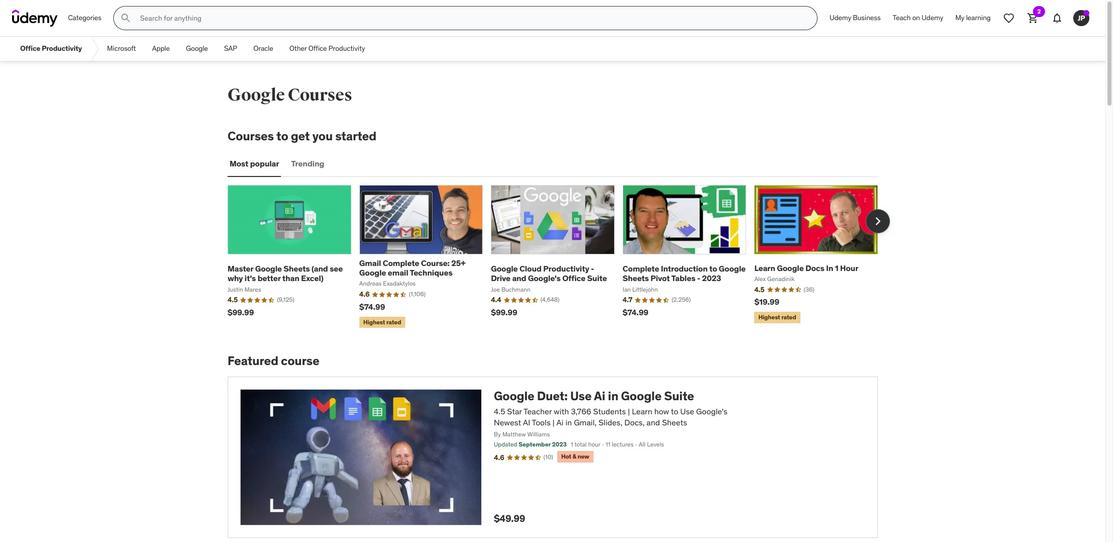 Task type: vqa. For each thing, say whether or not it's contained in the screenshot.
Suite in Google Duet: Use Ai In Google Suite 4.5 Star Teacher With 3,766 Students | Learn How To Use Google'S Newest Ai Tools | Ai In Gmail, Slides, Docs, And Sheets By Matthew Williams
yes



Task type: describe. For each thing, give the bounding box(es) containing it.
cloud
[[520, 264, 542, 274]]

how
[[655, 407, 670, 417]]

google cloud productivity - drive and google's office suite link
[[491, 264, 607, 284]]

course
[[281, 354, 320, 369]]

trending button
[[289, 152, 327, 176]]

get
[[291, 128, 310, 144]]

2 udemy from the left
[[922, 13, 944, 22]]

1 vertical spatial 1
[[571, 441, 573, 449]]

11 lectures
[[606, 441, 634, 449]]

teacher
[[524, 407, 552, 417]]

google up star
[[494, 389, 535, 405]]

learn google docs in 1 hour link
[[755, 263, 859, 273]]

lectures
[[612, 441, 634, 449]]

1 horizontal spatial in
[[608, 389, 619, 405]]

1 vertical spatial 2023
[[552, 441, 567, 449]]

students
[[594, 407, 626, 417]]

categories button
[[62, 6, 107, 30]]

you have alerts image
[[1084, 10, 1090, 16]]

introduction
[[661, 264, 708, 274]]

google left docs
[[777, 263, 804, 273]]

office inside other office productivity link
[[308, 44, 327, 53]]

sheets inside master google sheets (and see why it's better than excel)
[[284, 264, 310, 274]]

duet:
[[537, 389, 568, 405]]

most popular button
[[228, 152, 281, 176]]

drive
[[491, 274, 511, 284]]

microsoft link
[[99, 37, 144, 61]]

google up how
[[621, 389, 662, 405]]

apple link
[[144, 37, 178, 61]]

and inside google cloud productivity - drive and google's office suite
[[512, 274, 527, 284]]

0 vertical spatial to
[[277, 128, 288, 144]]

master
[[228, 264, 254, 274]]

all
[[639, 441, 646, 449]]

you
[[313, 128, 333, 144]]

than
[[282, 274, 299, 284]]

- inside complete introduction to google sheets pivot tables - 2023
[[697, 274, 701, 284]]

course:
[[421, 258, 450, 268]]

&
[[573, 453, 577, 461]]

(10)
[[544, 454, 553, 462]]

0 horizontal spatial |
[[553, 418, 555, 428]]

0 vertical spatial use
[[571, 389, 592, 405]]

google inside gmail complete course: 25+ google email techniques
[[359, 268, 386, 278]]

started
[[335, 128, 377, 144]]

notifications image
[[1052, 12, 1064, 24]]

suite inside google cloud productivity - drive and google's office suite
[[587, 274, 607, 284]]

google's inside google cloud productivity - drive and google's office suite
[[528, 274, 561, 284]]

productivity inside office productivity 'link'
[[42, 44, 82, 53]]

google cloud productivity - drive and google's office suite
[[491, 264, 607, 284]]

25+
[[452, 258, 466, 268]]

updated
[[494, 441, 517, 449]]

google courses
[[228, 85, 352, 106]]

google inside master google sheets (and see why it's better than excel)
[[255, 264, 282, 274]]

gmail
[[359, 258, 381, 268]]

techniques
[[410, 268, 453, 278]]

and inside google duet: use ai in google suite 4.5 star teacher with 3,766 students | learn how to use google's newest ai tools | ai in gmail, slides, docs, and sheets by matthew williams
[[647, 418, 660, 428]]

1 vertical spatial in
[[566, 418, 572, 428]]

other office productivity link
[[281, 37, 373, 61]]

udemy business link
[[824, 6, 887, 30]]

apple
[[152, 44, 170, 53]]

new
[[578, 453, 590, 461]]

teach
[[893, 13, 911, 22]]

google duet: use ai in google suite 4.5 star teacher with 3,766 students | learn how to use google's newest ai tools | ai in gmail, slides, docs, and sheets by matthew williams
[[494, 389, 728, 439]]

teach on udemy link
[[887, 6, 950, 30]]

jp
[[1078, 13, 1086, 22]]

sheets inside google duet: use ai in google suite 4.5 star teacher with 3,766 students | learn how to use google's newest ai tools | ai in gmail, slides, docs, and sheets by matthew williams
[[662, 418, 688, 428]]

gmail complete course: 25+ google email techniques link
[[359, 258, 466, 278]]

office productivity link
[[12, 37, 90, 61]]

$49.99
[[494, 513, 526, 525]]

4.6
[[494, 454, 504, 463]]

september
[[519, 441, 551, 449]]

1 horizontal spatial |
[[628, 407, 630, 417]]

sap link
[[216, 37, 245, 61]]

google inside complete introduction to google sheets pivot tables - 2023
[[719, 264, 746, 274]]

2 link
[[1022, 6, 1046, 30]]

hour
[[841, 263, 859, 273]]

jp link
[[1070, 6, 1094, 30]]

with
[[554, 407, 569, 417]]

microsoft
[[107, 44, 136, 53]]

tools
[[532, 418, 551, 428]]

levels
[[647, 441, 664, 449]]

excel)
[[301, 274, 324, 284]]

popular
[[250, 159, 279, 169]]

oracle
[[253, 44, 273, 53]]

carousel element
[[228, 185, 891, 331]]

slides,
[[599, 418, 623, 428]]

productivity for other office productivity
[[329, 44, 365, 53]]

suite inside google duet: use ai in google suite 4.5 star teacher with 3,766 students | learn how to use google's newest ai tools | ai in gmail, slides, docs, and sheets by matthew williams
[[665, 389, 694, 405]]



Task type: locate. For each thing, give the bounding box(es) containing it.
(and
[[312, 264, 328, 274]]

2023 inside complete introduction to google sheets pivot tables - 2023
[[702, 274, 722, 284]]

complete introduction to google sheets pivot tables - 2023 link
[[623, 264, 746, 284]]

productivity left arrow pointing to subcategory menu links icon in the left of the page
[[42, 44, 82, 53]]

business
[[853, 13, 881, 22]]

master google sheets (and see why it's better than excel)
[[228, 264, 343, 284]]

submit search image
[[120, 12, 132, 24]]

0 horizontal spatial suite
[[587, 274, 607, 284]]

udemy right on at top right
[[922, 13, 944, 22]]

office right cloud
[[563, 274, 586, 284]]

1 horizontal spatial use
[[681, 407, 695, 417]]

office productivity
[[20, 44, 82, 53]]

suite
[[587, 274, 607, 284], [665, 389, 694, 405]]

featured course
[[228, 354, 320, 369]]

in up students
[[608, 389, 619, 405]]

-
[[591, 264, 594, 274], [697, 274, 701, 284]]

0 vertical spatial google's
[[528, 274, 561, 284]]

better
[[258, 274, 281, 284]]

to right the introduction
[[710, 264, 718, 274]]

| right tools
[[553, 418, 555, 428]]

0 vertical spatial learn
[[755, 263, 776, 273]]

learning
[[967, 13, 991, 22]]

pivot
[[651, 274, 670, 284]]

gmail,
[[574, 418, 597, 428]]

1 vertical spatial to
[[710, 264, 718, 274]]

trending
[[291, 159, 324, 169]]

0 horizontal spatial to
[[277, 128, 288, 144]]

ai down with
[[557, 418, 564, 428]]

why
[[228, 274, 243, 284]]

and right drive
[[512, 274, 527, 284]]

2023 up hot
[[552, 441, 567, 449]]

1 horizontal spatial 1
[[835, 263, 839, 273]]

my
[[956, 13, 965, 22]]

learn up docs,
[[632, 407, 653, 417]]

0 horizontal spatial -
[[591, 264, 594, 274]]

0 horizontal spatial google's
[[528, 274, 561, 284]]

to
[[277, 128, 288, 144], [710, 264, 718, 274], [671, 407, 679, 417]]

udemy business
[[830, 13, 881, 22]]

udemy
[[830, 13, 852, 22], [922, 13, 944, 22]]

learn inside carousel element
[[755, 263, 776, 273]]

1 udemy from the left
[[830, 13, 852, 22]]

google down the oracle link
[[228, 85, 285, 106]]

office down udemy image
[[20, 44, 40, 53]]

to right how
[[671, 407, 679, 417]]

teach on udemy
[[893, 13, 944, 22]]

0 horizontal spatial complete
[[383, 258, 419, 268]]

1 vertical spatial suite
[[665, 389, 694, 405]]

0 horizontal spatial 2023
[[552, 441, 567, 449]]

matthew
[[503, 431, 526, 439]]

google right the introduction
[[719, 264, 746, 274]]

| up docs,
[[628, 407, 630, 417]]

most popular
[[230, 159, 279, 169]]

0 horizontal spatial courses
[[228, 128, 274, 144]]

in down with
[[566, 418, 572, 428]]

1 horizontal spatial suite
[[665, 389, 694, 405]]

office inside google cloud productivity - drive and google's office suite
[[563, 274, 586, 284]]

0 vertical spatial courses
[[288, 85, 352, 106]]

arrow pointing to subcategory menu links image
[[90, 37, 99, 61]]

categories
[[68, 13, 101, 22]]

to inside google duet: use ai in google suite 4.5 star teacher with 3,766 students | learn how to use google's newest ai tools | ai in gmail, slides, docs, and sheets by matthew williams
[[671, 407, 679, 417]]

sheets left (and
[[284, 264, 310, 274]]

complete introduction to google sheets pivot tables - 2023
[[623, 264, 746, 284]]

tables
[[672, 274, 696, 284]]

productivity inside other office productivity link
[[329, 44, 365, 53]]

2 horizontal spatial office
[[563, 274, 586, 284]]

2023
[[702, 274, 722, 284], [552, 441, 567, 449]]

sheets down how
[[662, 418, 688, 428]]

1 horizontal spatial -
[[697, 274, 701, 284]]

complete
[[383, 258, 419, 268], [623, 264, 660, 274]]

on
[[913, 13, 921, 22]]

|
[[628, 407, 630, 417], [553, 418, 555, 428]]

1 vertical spatial use
[[681, 407, 695, 417]]

ai up students
[[594, 389, 606, 405]]

1 vertical spatial and
[[647, 418, 660, 428]]

google left email
[[359, 268, 386, 278]]

total
[[575, 441, 587, 449]]

learn left docs
[[755, 263, 776, 273]]

ai
[[594, 389, 606, 405], [557, 418, 564, 428]]

gmail complete course: 25+ google email techniques
[[359, 258, 466, 278]]

it's
[[245, 274, 256, 284]]

google left than
[[255, 264, 282, 274]]

to left get at the top
[[277, 128, 288, 144]]

0 horizontal spatial learn
[[632, 407, 653, 417]]

sap
[[224, 44, 237, 53]]

google's right how
[[697, 407, 728, 417]]

1 horizontal spatial office
[[308, 44, 327, 53]]

by
[[494, 431, 501, 439]]

1 horizontal spatial learn
[[755, 263, 776, 273]]

1 right "in"
[[835, 263, 839, 273]]

0 vertical spatial |
[[628, 407, 630, 417]]

Search for anything text field
[[138, 10, 805, 27]]

productivity for google cloud productivity - drive and google's office suite
[[544, 264, 590, 274]]

ai
[[523, 418, 531, 428]]

1 horizontal spatial productivity
[[329, 44, 365, 53]]

wishlist image
[[1003, 12, 1015, 24]]

docs
[[806, 263, 825, 273]]

productivity inside google cloud productivity - drive and google's office suite
[[544, 264, 590, 274]]

2 horizontal spatial sheets
[[662, 418, 688, 428]]

see
[[330, 264, 343, 274]]

google inside google cloud productivity - drive and google's office suite
[[491, 264, 518, 274]]

to inside complete introduction to google sheets pivot tables - 2023
[[710, 264, 718, 274]]

1 horizontal spatial ai
[[594, 389, 606, 405]]

in
[[827, 263, 834, 273]]

0 horizontal spatial use
[[571, 389, 592, 405]]

0 vertical spatial 1
[[835, 263, 839, 273]]

docs,
[[625, 418, 645, 428]]

featured
[[228, 354, 279, 369]]

2 horizontal spatial to
[[710, 264, 718, 274]]

0 horizontal spatial and
[[512, 274, 527, 284]]

most
[[230, 159, 249, 169]]

other
[[289, 44, 307, 53]]

11
[[606, 441, 611, 449]]

udemy image
[[12, 10, 58, 27]]

0 horizontal spatial sheets
[[284, 264, 310, 274]]

1 total hour
[[571, 441, 601, 449]]

master google sheets (and see why it's better than excel) link
[[228, 264, 343, 284]]

sheets inside complete introduction to google sheets pivot tables - 2023
[[623, 274, 649, 284]]

0 vertical spatial in
[[608, 389, 619, 405]]

my learning
[[956, 13, 991, 22]]

star
[[507, 407, 522, 417]]

1 horizontal spatial courses
[[288, 85, 352, 106]]

learn
[[755, 263, 776, 273], [632, 407, 653, 417]]

google's inside google duet: use ai in google suite 4.5 star teacher with 3,766 students | learn how to use google's newest ai tools | ai in gmail, slides, docs, and sheets by matthew williams
[[697, 407, 728, 417]]

0 horizontal spatial ai
[[557, 418, 564, 428]]

my learning link
[[950, 6, 997, 30]]

and
[[512, 274, 527, 284], [647, 418, 660, 428]]

use right how
[[681, 407, 695, 417]]

1 inside carousel element
[[835, 263, 839, 273]]

0 vertical spatial and
[[512, 274, 527, 284]]

google left the sap
[[186, 44, 208, 53]]

complete right gmail
[[383, 258, 419, 268]]

productivity right cloud
[[544, 264, 590, 274]]

courses to get you started
[[228, 128, 377, 144]]

google left cloud
[[491, 264, 518, 274]]

use up 3,766
[[571, 389, 592, 405]]

complete inside gmail complete course: 25+ google email techniques
[[383, 258, 419, 268]]

courses up most popular
[[228, 128, 274, 144]]

hot
[[562, 453, 572, 461]]

1 horizontal spatial complete
[[623, 264, 660, 274]]

1 vertical spatial courses
[[228, 128, 274, 144]]

1
[[835, 263, 839, 273], [571, 441, 573, 449]]

2
[[1038, 8, 1041, 15]]

0 horizontal spatial udemy
[[830, 13, 852, 22]]

1 left total
[[571, 441, 573, 449]]

1 horizontal spatial and
[[647, 418, 660, 428]]

0 horizontal spatial in
[[566, 418, 572, 428]]

2023 right tables
[[702, 274, 722, 284]]

0 horizontal spatial 1
[[571, 441, 573, 449]]

1 horizontal spatial to
[[671, 407, 679, 417]]

0 vertical spatial 2023
[[702, 274, 722, 284]]

productivity right other
[[329, 44, 365, 53]]

complete left the introduction
[[623, 264, 660, 274]]

office inside office productivity 'link'
[[20, 44, 40, 53]]

office right other
[[308, 44, 327, 53]]

2 horizontal spatial productivity
[[544, 264, 590, 274]]

google's right drive
[[528, 274, 561, 284]]

0 horizontal spatial office
[[20, 44, 40, 53]]

williams
[[528, 431, 550, 439]]

udemy left business
[[830, 13, 852, 22]]

- inside google cloud productivity - drive and google's office suite
[[591, 264, 594, 274]]

and down how
[[647, 418, 660, 428]]

2 vertical spatial to
[[671, 407, 679, 417]]

shopping cart with 2 items image
[[1028, 12, 1040, 24]]

newest
[[494, 418, 521, 428]]

1 horizontal spatial udemy
[[922, 13, 944, 22]]

4.5
[[494, 407, 505, 417]]

1 horizontal spatial google's
[[697, 407, 728, 417]]

hot & new
[[562, 453, 590, 461]]

1 vertical spatial ai
[[557, 418, 564, 428]]

all levels
[[639, 441, 664, 449]]

courses up the you
[[288, 85, 352, 106]]

1 horizontal spatial 2023
[[702, 274, 722, 284]]

sheets left pivot
[[623, 274, 649, 284]]

0 vertical spatial suite
[[587, 274, 607, 284]]

google's
[[528, 274, 561, 284], [697, 407, 728, 417]]

1 horizontal spatial sheets
[[623, 274, 649, 284]]

complete inside complete introduction to google sheets pivot tables - 2023
[[623, 264, 660, 274]]

1 vertical spatial |
[[553, 418, 555, 428]]

learn inside google duet: use ai in google suite 4.5 star teacher with 3,766 students | learn how to use google's newest ai tools | ai in gmail, slides, docs, and sheets by matthew williams
[[632, 407, 653, 417]]

0 vertical spatial ai
[[594, 389, 606, 405]]

learn google docs in 1 hour
[[755, 263, 859, 273]]

productivity
[[42, 44, 82, 53], [329, 44, 365, 53], [544, 264, 590, 274]]

next image
[[870, 214, 887, 230]]

google link
[[178, 37, 216, 61]]

3,766
[[571, 407, 592, 417]]

oracle link
[[245, 37, 281, 61]]

0 horizontal spatial productivity
[[42, 44, 82, 53]]

1 vertical spatial google's
[[697, 407, 728, 417]]

1 vertical spatial learn
[[632, 407, 653, 417]]



